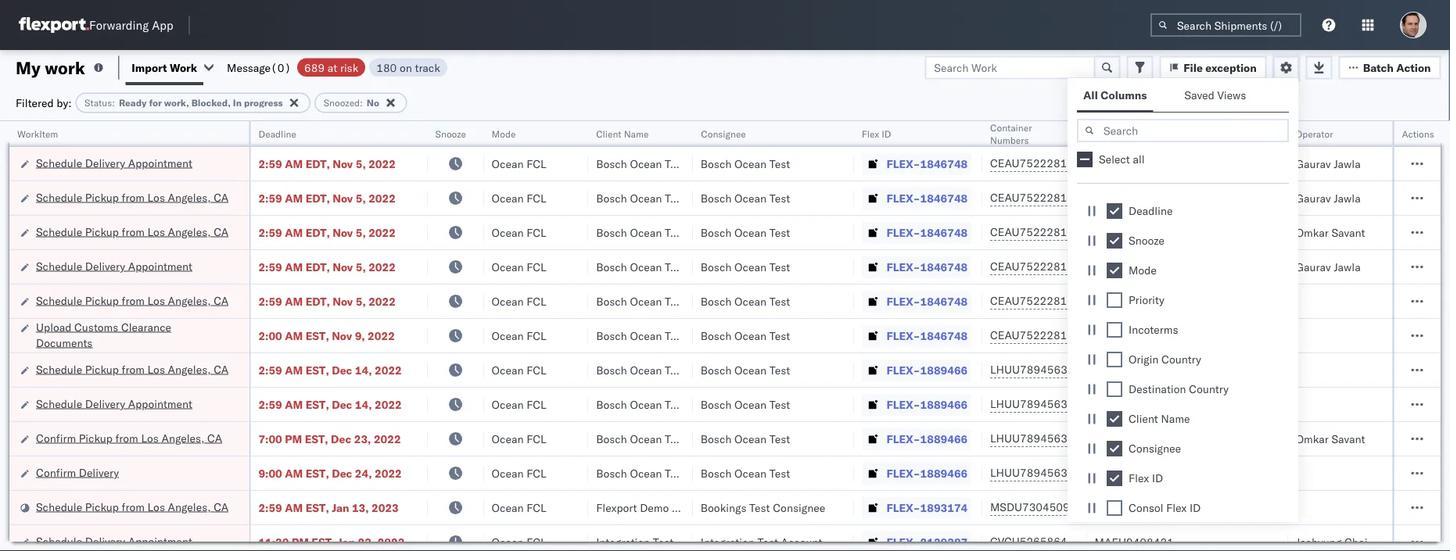 Task type: vqa. For each thing, say whether or not it's contained in the screenshot.
LHUU7894563,
yes



Task type: describe. For each thing, give the bounding box(es) containing it.
flexport demo consignee
[[596, 501, 725, 515]]

3 2:59 from the top
[[259, 226, 282, 239]]

2 vertical spatial flex
[[1167, 502, 1187, 515]]

Search Shipments (/) text field
[[1151, 13, 1302, 37]]

by:
[[57, 96, 72, 110]]

0 horizontal spatial snooze
[[436, 128, 466, 140]]

gaurav jawla for schedule delivery appointment link corresponding to second schedule delivery appointment button from the top
[[1296, 260, 1361, 274]]

5 2:59 am edt, nov 5, 2022 from the top
[[259, 295, 396, 308]]

ocean fcl for 'upload customs clearance documents' link
[[492, 329, 547, 343]]

consignee inside button
[[701, 128, 746, 140]]

1 schedule pickup from los angeles, ca button from the top
[[36, 190, 229, 207]]

1 vertical spatial name
[[1162, 412, 1191, 426]]

documents
[[36, 336, 93, 350]]

track
[[415, 61, 440, 74]]

1 schedule pickup from los angeles, ca from the top
[[36, 191, 229, 204]]

lagerfeld
[[858, 536, 905, 549]]

forwarding
[[89, 18, 149, 32]]

omkar savant for ceau7522281, hlxu6269489, hlxu8034992
[[1296, 226, 1366, 239]]

flexport. image
[[19, 17, 89, 33]]

hlxu6269489, for 'upload customs clearance documents' link
[[1074, 329, 1154, 342]]

9 am from the top
[[285, 467, 303, 480]]

ocean fcl for schedule pickup from los angeles, ca link for fifth schedule pickup from los angeles, ca button from the top
[[492, 501, 547, 515]]

4 am from the top
[[285, 260, 303, 274]]

Search text field
[[1078, 119, 1290, 142]]

bookings
[[701, 501, 747, 515]]

snoozed
[[324, 97, 360, 109]]

2 flex-1889466 from the top
[[887, 398, 968, 412]]

resize handle column header for client name
[[674, 121, 693, 552]]

3 resize handle column header from the left
[[465, 121, 484, 552]]

1 2:59 am est, dec 14, 2022 from the top
[[259, 363, 402, 377]]

ocean fcl for schedule pickup from los angeles, ca link associated with third schedule pickup from los angeles, ca button from the top of the page
[[492, 295, 547, 308]]

blocked,
[[191, 97, 231, 109]]

numbers for mbl/mawb numbers
[[1152, 128, 1191, 140]]

age
[[1437, 536, 1451, 549]]

1 flex- from the top
[[887, 157, 921, 171]]

1893174
[[921, 501, 968, 515]]

dec left 24,
[[332, 467, 352, 480]]

2 fcl from the top
[[527, 191, 547, 205]]

2 lhuu7894563, uetu5238478 from the top
[[991, 398, 1150, 411]]

maeu9408431
[[1095, 536, 1174, 549]]

1 horizontal spatial client
[[1129, 412, 1159, 426]]

9 schedule from the top
[[36, 535, 82, 549]]

schedule pickup from los angeles, ca link for fifth schedule pickup from los angeles, ca button from the top
[[36, 500, 229, 515]]

2 14, from the top
[[355, 398, 372, 412]]

saved
[[1185, 88, 1215, 102]]

forwarding app link
[[19, 17, 173, 33]]

gaurav jawla for schedule pickup from los angeles, ca link related to first schedule pickup from los angeles, ca button
[[1296, 191, 1361, 205]]

hlxu6269489, for schedule delivery appointment link associated with 1st schedule delivery appointment button from the top
[[1074, 157, 1154, 170]]

schedule delivery appointment link for second schedule delivery appointment button from the top
[[36, 259, 192, 274]]

dec up 9:00 am est, dec 24, 2022
[[331, 432, 352, 446]]

12 flex- from the top
[[887, 536, 921, 549]]

edt, for schedule pickup from los angeles, ca link associated with third schedule pickup from los angeles, ca button from the top of the page
[[306, 295, 330, 308]]

destination
[[1129, 383, 1187, 396]]

13,
[[352, 501, 369, 515]]

risk
[[340, 61, 359, 74]]

country for destination country
[[1190, 383, 1229, 396]]

4 flex- from the top
[[887, 260, 921, 274]]

no
[[367, 97, 379, 109]]

msdu7304509
[[991, 501, 1070, 515]]

in
[[233, 97, 242, 109]]

5 fcl from the top
[[527, 295, 547, 308]]

hlxu6269489, for fourth schedule pickup from los angeles, ca button from the bottom's schedule pickup from los angeles, ca link
[[1074, 225, 1154, 239]]

client name inside button
[[596, 128, 649, 140]]

3 uetu5238478 from the top
[[1074, 432, 1150, 446]]

confirm pickup from los angeles, ca link
[[36, 431, 222, 446]]

select all
[[1099, 153, 1145, 166]]

container numbers button
[[983, 118, 1072, 146]]

4 schedule pickup from los angeles, ca from the top
[[36, 363, 229, 376]]

message (0)
[[227, 61, 291, 74]]

2 lhuu7894563, from the top
[[991, 398, 1071, 411]]

2 gaurav from the top
[[1296, 191, 1332, 205]]

1 schedule delivery appointment button from the top
[[36, 155, 192, 173]]

confirm delivery
[[36, 466, 119, 480]]

flex id inside button
[[862, 128, 891, 140]]

9 fcl from the top
[[527, 432, 547, 446]]

1 uetu5238478 from the top
[[1074, 363, 1150, 377]]

1 - from the left
[[826, 536, 832, 549]]

8 am from the top
[[285, 398, 303, 412]]

actions
[[1402, 128, 1435, 140]]

3 fcl from the top
[[527, 226, 547, 239]]

test123456 for first schedule pickup from los angeles, ca button
[[1095, 191, 1161, 205]]

8 2:59 from the top
[[259, 501, 282, 515]]

4 lhuu7894563, from the top
[[991, 466, 1071, 480]]

message
[[227, 61, 271, 74]]

2 flex- from the top
[[887, 191, 921, 205]]

jawla for schedule pickup from los angeles, ca link related to first schedule pickup from los angeles, ca button
[[1334, 191, 1361, 205]]

delivery for second schedule delivery appointment button from the top
[[85, 259, 125, 273]]

from for confirm pickup from los angeles, ca link
[[115, 432, 138, 445]]

savant for lhuu7894563, uetu5238478
[[1332, 432, 1366, 446]]

flex-2130387
[[887, 536, 968, 549]]

ocean fcl for schedule pickup from los angeles, ca link related to first schedule pickup from los angeles, ca button
[[492, 191, 547, 205]]

5 schedule pickup from los angeles, ca button from the top
[[36, 500, 229, 517]]

3 abcdefg78456546 from the top
[[1095, 432, 1200, 446]]

app
[[152, 18, 173, 32]]

ocean fcl for fourth schedule pickup from los angeles, ca button from the bottom's schedule pickup from los angeles, ca link
[[492, 226, 547, 239]]

flex-1893174
[[887, 501, 968, 515]]

4 schedule pickup from los angeles, ca button from the top
[[36, 362, 229, 379]]

: for status
[[112, 97, 115, 109]]

2 schedule pickup from los angeles, ca from the top
[[36, 225, 229, 239]]

mbl/mawb
[[1095, 128, 1150, 140]]

180
[[377, 61, 397, 74]]

5 2:59 from the top
[[259, 295, 282, 308]]

schedule pickup from los angeles, ca link for third schedule pickup from los angeles, ca button from the top of the page
[[36, 293, 229, 309]]

7 flex- from the top
[[887, 363, 921, 377]]

4 2:59 am edt, nov 5, 2022 from the top
[[259, 260, 396, 274]]

incoterms
[[1129, 323, 1179, 337]]

3 lhuu7894563, from the top
[[991, 432, 1071, 446]]

5, for third schedule pickup from los angeles, ca button from the top of the page
[[356, 295, 366, 308]]

8 ocean fcl from the top
[[492, 398, 547, 412]]

1 am from the top
[[285, 157, 303, 171]]

ceau7522281, hlxu6269489, hlxu8034992 for second schedule delivery appointment button from the top
[[991, 260, 1233, 273]]

10 ocean fcl from the top
[[492, 467, 547, 480]]

3 flex- from the top
[[887, 226, 921, 239]]

import work
[[132, 61, 197, 74]]

upload customs clearance documents button
[[36, 320, 229, 353]]

2 appointment from the top
[[128, 259, 192, 273]]

2 schedule pickup from los angeles, ca button from the top
[[36, 224, 229, 241]]

est, for first schedule delivery appointment button from the bottom
[[312, 536, 335, 549]]

delivery for second schedule delivery appointment button from the bottom
[[85, 397, 125, 411]]

23, for 2022
[[354, 432, 371, 446]]

7:00 pm est, dec 23, 2022
[[259, 432, 401, 446]]

4 hlxu8034992 from the top
[[1157, 260, 1233, 273]]

columns
[[1101, 88, 1147, 102]]

6 hlxu8034992 from the top
[[1157, 329, 1233, 342]]

consol
[[1129, 502, 1164, 515]]

2022 for schedule delivery appointment link associated with 1st schedule delivery appointment button from the top
[[369, 157, 396, 171]]

test123456 for fourth schedule pickup from los angeles, ca button from the bottom
[[1095, 226, 1161, 239]]

delivery for first schedule delivery appointment button from the bottom
[[85, 535, 125, 549]]

2022 for schedule pickup from los angeles, ca link for 4th schedule pickup from los angeles, ca button from the top
[[375, 363, 402, 377]]

5 am from the top
[[285, 295, 303, 308]]

11:30 pm est, jan 23, 2023
[[259, 536, 405, 549]]

exception
[[1206, 61, 1257, 74]]

1 vertical spatial client name
[[1129, 412, 1191, 426]]

my
[[16, 57, 41, 78]]

4 schedule delivery appointment button from the top
[[36, 534, 192, 551]]

1846748 for first schedule pickup from los angeles, ca button
[[921, 191, 968, 205]]

2 schedule delivery appointment button from the top
[[36, 259, 192, 276]]

6 am from the top
[[285, 329, 303, 343]]

gaurav for schedule delivery appointment link associated with 1st schedule delivery appointment button from the top
[[1296, 157, 1332, 171]]

destination country
[[1129, 383, 1229, 396]]

client name button
[[589, 124, 678, 140]]

ca inside 'button'
[[207, 432, 222, 445]]

maeu9736123
[[1095, 501, 1174, 515]]

1 1889466 from the top
[[921, 363, 968, 377]]

4 ceau7522281, from the top
[[991, 260, 1071, 273]]

schedule delivery appointment for schedule delivery appointment link corresponding to second schedule delivery appointment button from the top
[[36, 259, 192, 273]]

container numbers
[[991, 122, 1033, 146]]

est, for 4th schedule pickup from los angeles, ca button from the top
[[306, 363, 329, 377]]

on
[[400, 61, 412, 74]]

2 schedule from the top
[[36, 191, 82, 204]]

689 at risk
[[304, 61, 359, 74]]

resize handle column header for mode
[[570, 121, 589, 552]]

1 lhuu7894563, uetu5238478 from the top
[[991, 363, 1150, 377]]

upload
[[36, 320, 72, 334]]

edt, for fourth schedule pickup from los angeles, ca button from the bottom's schedule pickup from los angeles, ca link
[[306, 226, 330, 239]]

2022 for schedule pickup from los angeles, ca link associated with third schedule pickup from los angeles, ca button from the top of the page
[[369, 295, 396, 308]]

savant for ceau7522281, hlxu6269489, hlxu8034992
[[1332, 226, 1366, 239]]

file
[[1184, 61, 1203, 74]]

6 flex-1846748 from the top
[[887, 329, 968, 343]]

confirm pickup from los angeles, ca button
[[36, 431, 222, 448]]

7 2:59 from the top
[[259, 398, 282, 412]]

5, for fourth schedule pickup from los angeles, ca button from the bottom
[[356, 226, 366, 239]]

2 1889466 from the top
[[921, 398, 968, 412]]

4 flex-1846748 from the top
[[887, 260, 968, 274]]

consol flex id
[[1129, 502, 1201, 515]]

10 resize handle column header from the left
[[1374, 121, 1393, 552]]

est, up 2:59 am est, jan 13, 2023
[[306, 467, 329, 480]]

resize handle column header for flex id
[[964, 121, 983, 552]]

snoozed : no
[[324, 97, 379, 109]]

1 hlxu8034992 from the top
[[1157, 157, 1233, 170]]

10 am from the top
[[285, 501, 303, 515]]

from for fourth schedule pickup from los angeles, ca button from the bottom's schedule pickup from los angeles, ca link
[[122, 225, 145, 239]]

2 abcdefg78456546 from the top
[[1095, 398, 1200, 412]]

edt, for schedule delivery appointment link associated with 1st schedule delivery appointment button from the top
[[306, 157, 330, 171]]

flex id button
[[854, 124, 967, 140]]

all columns button
[[1078, 81, 1154, 112]]

8 fcl from the top
[[527, 398, 547, 412]]

1 14, from the top
[[355, 363, 372, 377]]

nov for fourth schedule pickup from los angeles, ca button from the bottom's schedule pickup from los angeles, ca link
[[333, 226, 353, 239]]

ceau7522281, hlxu6269489, hlxu8034992 for fourth schedule pickup from los angeles, ca button from the bottom
[[991, 225, 1233, 239]]

2 ceau7522281, from the top
[[991, 191, 1071, 205]]

4 schedule from the top
[[36, 259, 82, 273]]

2022 for confirm pickup from los angeles, ca link
[[374, 432, 401, 446]]

4 1889466 from the top
[[921, 467, 968, 480]]

5, for first schedule pickup from los angeles, ca button
[[356, 191, 366, 205]]

demo
[[640, 501, 669, 515]]

1 2:59 from the top
[[259, 157, 282, 171]]

2023 for 2:59 am est, jan 13, 2023
[[372, 501, 399, 515]]

ocean fcl for schedule delivery appointment link corresponding to second schedule delivery appointment button from the top
[[492, 260, 547, 274]]

2 am from the top
[[285, 191, 303, 205]]

est, for fifth schedule pickup from los angeles, ca button from the top
[[306, 501, 329, 515]]

1 horizontal spatial snooze
[[1129, 234, 1165, 248]]

pm for 11:30
[[292, 536, 309, 549]]

4 uetu5238478 from the top
[[1074, 466, 1150, 480]]

all
[[1133, 153, 1145, 166]]

workitem button
[[9, 124, 234, 140]]

est, for 'confirm pickup from los angeles, ca' 'button'
[[305, 432, 328, 446]]

1 schedule from the top
[[36, 156, 82, 170]]

all columns
[[1084, 88, 1147, 102]]

5, for 1st schedule delivery appointment button from the top
[[356, 157, 366, 171]]

action
[[1397, 61, 1432, 74]]

gvcu5265864
[[991, 535, 1068, 549]]

omkar for lhuu7894563, uetu5238478
[[1296, 432, 1329, 446]]

3 schedule from the top
[[36, 225, 82, 239]]

689
[[304, 61, 325, 74]]

1 horizontal spatial flex
[[1129, 472, 1150, 486]]

status
[[85, 97, 112, 109]]

6 flex- from the top
[[887, 329, 921, 343]]

forwarding app
[[89, 18, 173, 32]]

integration test account - karl lagerfeld
[[701, 536, 905, 549]]

Search Work text field
[[925, 56, 1096, 79]]

from for schedule pickup from los angeles, ca link for fifth schedule pickup from los angeles, ca button from the top
[[122, 500, 145, 514]]

9:00
[[259, 467, 282, 480]]

schedule delivery appointment link for first schedule delivery appointment button from the bottom
[[36, 534, 192, 550]]

5, for second schedule delivery appointment button from the top
[[356, 260, 366, 274]]

confirm delivery link
[[36, 465, 119, 481]]

1 lhuu7894563, from the top
[[991, 363, 1071, 377]]

nov for 'upload customs clearance documents' link
[[332, 329, 352, 343]]

origin country
[[1129, 353, 1202, 367]]

operator
[[1296, 128, 1334, 140]]

4 2:59 from the top
[[259, 260, 282, 274]]

choi
[[1345, 536, 1368, 549]]

schedule pickup from los angeles, ca link for fourth schedule pickup from los angeles, ca button from the bottom
[[36, 224, 229, 240]]

los inside confirm pickup from los angeles, ca link
[[141, 432, 159, 445]]

7:00
[[259, 432, 282, 446]]

ocean fcl for schedule delivery appointment link corresponding to first schedule delivery appointment button from the bottom
[[492, 536, 547, 549]]

ocean fcl for schedule pickup from los angeles, ca link for 4th schedule pickup from los angeles, ca button from the top
[[492, 363, 547, 377]]

1 flex-1889466 from the top
[[887, 363, 968, 377]]

7 fcl from the top
[[527, 363, 547, 377]]

hlxu6269489, for schedule pickup from los angeles, ca link associated with third schedule pickup from los angeles, ca button from the top of the page
[[1074, 294, 1154, 308]]

id inside flex id button
[[882, 128, 891, 140]]

from for schedule pickup from los angeles, ca link for 4th schedule pickup from los angeles, ca button from the top
[[122, 363, 145, 376]]

nov for schedule pickup from los angeles, ca link associated with third schedule pickup from los angeles, ca button from the top of the page
[[333, 295, 353, 308]]

container
[[991, 122, 1033, 133]]

4 lhuu7894563, uetu5238478 from the top
[[991, 466, 1150, 480]]

(0)
[[271, 61, 291, 74]]

resize handle column header for container numbers
[[1069, 121, 1087, 552]]

confirm delivery button
[[36, 465, 119, 482]]

angeles, inside confirm pickup from los angeles, ca link
[[162, 432, 205, 445]]

2022 for fourth schedule pickup from los angeles, ca button from the bottom's schedule pickup from los angeles, ca link
[[369, 226, 396, 239]]

views
[[1218, 88, 1247, 102]]

4 flex-1889466 from the top
[[887, 467, 968, 480]]

2 2:59 from the top
[[259, 191, 282, 205]]

schedule pickup from los angeles, ca link for first schedule pickup from los angeles, ca button
[[36, 190, 229, 205]]



Task type: locate. For each thing, give the bounding box(es) containing it.
3 schedule pickup from los angeles, ca button from the top
[[36, 293, 229, 310]]

filtered
[[16, 96, 54, 110]]

1 vertical spatial 14,
[[355, 398, 372, 412]]

schedule pickup from los angeles, ca link for 4th schedule pickup from los angeles, ca button from the top
[[36, 362, 229, 378]]

1 vertical spatial savant
[[1332, 432, 1366, 446]]

name inside client name button
[[624, 128, 649, 140]]

ceau7522281, hlxu6269489, hlxu8034992 for upload customs clearance documents button
[[991, 329, 1233, 342]]

1 : from the left
[[112, 97, 115, 109]]

3 am from the top
[[285, 226, 303, 239]]

origin down incoterms
[[1129, 353, 1159, 367]]

180 on track
[[377, 61, 440, 74]]

1 vertical spatial flex
[[1129, 472, 1150, 486]]

gaurav jawla
[[1296, 157, 1361, 171], [1296, 191, 1361, 205], [1296, 260, 1361, 274]]

omkar for ceau7522281, hlxu6269489, hlxu8034992
[[1296, 226, 1329, 239]]

:
[[112, 97, 115, 109], [360, 97, 363, 109]]

schedule delivery appointment button down confirm delivery button
[[36, 534, 192, 551]]

flexport
[[596, 501, 637, 515]]

dec down 2:00 am est, nov 9, 2022
[[332, 363, 352, 377]]

5 flex-1846748 from the top
[[887, 295, 968, 308]]

1 horizontal spatial -
[[1371, 536, 1378, 549]]

work
[[170, 61, 197, 74]]

schedule delivery appointment button up customs
[[36, 259, 192, 276]]

ceau7522281, hlxu6269489, hlxu8034992 for third schedule pickup from los angeles, ca button from the top of the page
[[991, 294, 1233, 308]]

2 edt, from the top
[[306, 191, 330, 205]]

from for schedule pickup from los angeles, ca link related to first schedule pickup from los angeles, ca button
[[122, 191, 145, 204]]

1 vertical spatial confirm
[[36, 466, 76, 480]]

5 edt, from the top
[[306, 295, 330, 308]]

5 5, from the top
[[356, 295, 366, 308]]

0 vertical spatial jan
[[332, 501, 349, 515]]

2023 right 13, at the left
[[372, 501, 399, 515]]

status : ready for work, blocked, in progress
[[85, 97, 283, 109]]

schedule delivery appointment link up customs
[[36, 259, 192, 274]]

2:59 am est, dec 14, 2022 up 7:00 pm est, dec 23, 2022
[[259, 398, 402, 412]]

1 vertical spatial pm
[[292, 536, 309, 549]]

5 hlxu6269489, from the top
[[1074, 294, 1154, 308]]

est, down 2:00 am est, nov 9, 2022
[[306, 363, 329, 377]]

numbers for container numbers
[[991, 134, 1029, 146]]

my work
[[16, 57, 85, 78]]

5 schedule pickup from los angeles, ca link from the top
[[36, 500, 229, 515]]

1846748 for third schedule pickup from los angeles, ca button from the top of the page
[[921, 295, 968, 308]]

0 vertical spatial gaurav jawla
[[1296, 157, 1361, 171]]

1 vertical spatial snooze
[[1129, 234, 1165, 248]]

confirm pickup from los angeles, ca
[[36, 432, 222, 445]]

1 vertical spatial 23,
[[358, 536, 375, 549]]

test123456 for third schedule pickup from los angeles, ca button from the top of the page
[[1095, 295, 1161, 308]]

0 vertical spatial name
[[624, 128, 649, 140]]

6 schedule from the top
[[36, 363, 82, 376]]

delivery down confirm delivery button
[[85, 535, 125, 549]]

ca
[[214, 191, 229, 204], [214, 225, 229, 239], [214, 294, 229, 308], [214, 363, 229, 376], [207, 432, 222, 445], [214, 500, 229, 514]]

0 vertical spatial id
[[882, 128, 891, 140]]

0 vertical spatial 14,
[[355, 363, 372, 377]]

schedule delivery appointment for schedule delivery appointment link corresponding to first schedule delivery appointment button from the bottom
[[36, 535, 192, 549]]

3 schedule delivery appointment from the top
[[36, 397, 192, 411]]

0 horizontal spatial mode
[[492, 128, 516, 140]]

0 vertical spatial flex
[[862, 128, 879, 140]]

nov for schedule delivery appointment link corresponding to second schedule delivery appointment button from the top
[[333, 260, 353, 274]]

8 flex- from the top
[[887, 398, 921, 412]]

11:30
[[259, 536, 289, 549]]

pickup inside 'button'
[[79, 432, 113, 445]]

14, up 7:00 pm est, dec 23, 2022
[[355, 398, 372, 412]]

6 ceau7522281, from the top
[[991, 329, 1071, 342]]

0 vertical spatial 2:59 am est, dec 14, 2022
[[259, 363, 402, 377]]

1 horizontal spatial deadline
[[1129, 204, 1173, 218]]

0 vertical spatial deadline
[[259, 128, 296, 140]]

3 1846748 from the top
[[921, 226, 968, 239]]

delivery inside button
[[79, 466, 119, 480]]

saved views
[[1185, 88, 1247, 102]]

2 1846748 from the top
[[921, 191, 968, 205]]

0 horizontal spatial :
[[112, 97, 115, 109]]

0 vertical spatial gaurav
[[1296, 157, 1332, 171]]

2 resize handle column header from the left
[[409, 121, 428, 552]]

resize handle column header for consignee
[[835, 121, 854, 552]]

4 5, from the top
[[356, 260, 366, 274]]

country right destination
[[1190, 383, 1229, 396]]

1 1846748 from the top
[[921, 157, 968, 171]]

work,
[[164, 97, 189, 109]]

1 vertical spatial gaurav
[[1296, 191, 1332, 205]]

3 2:59 am edt, nov 5, 2022 from the top
[[259, 226, 396, 239]]

0 vertical spatial snooze
[[436, 128, 466, 140]]

0 horizontal spatial -
[[826, 536, 832, 549]]

7 am from the top
[[285, 363, 303, 377]]

consignee button
[[693, 124, 838, 140]]

0 horizontal spatial client
[[596, 128, 622, 140]]

schedule delivery appointment
[[36, 156, 192, 170], [36, 259, 192, 273], [36, 397, 192, 411], [36, 535, 192, 549]]

1 2:59 am edt, nov 5, 2022 from the top
[[259, 157, 396, 171]]

from for schedule pickup from los angeles, ca link associated with third schedule pickup from los angeles, ca button from the top of the page
[[122, 294, 145, 308]]

from
[[122, 191, 145, 204], [122, 225, 145, 239], [122, 294, 145, 308], [122, 363, 145, 376], [115, 432, 138, 445], [122, 500, 145, 514]]

1 vertical spatial jan
[[338, 536, 355, 549]]

country up destination country
[[1162, 353, 1202, 367]]

1 savant from the top
[[1332, 226, 1366, 239]]

flex-2130387 button
[[862, 532, 971, 552], [862, 532, 971, 552]]

gaurav for schedule delivery appointment link corresponding to second schedule delivery appointment button from the top
[[1296, 260, 1332, 274]]

test123456 for 1st schedule delivery appointment button from the top
[[1095, 157, 1161, 171]]

3 ceau7522281, from the top
[[991, 225, 1071, 239]]

3 1889466 from the top
[[921, 432, 968, 446]]

hlxu6269489, for schedule delivery appointment link corresponding to second schedule delivery appointment button from the top
[[1074, 260, 1154, 273]]

0 vertical spatial country
[[1162, 353, 1202, 367]]

4 appointment from the top
[[128, 535, 192, 549]]

0 horizontal spatial deadline
[[259, 128, 296, 140]]

0 horizontal spatial flex
[[862, 128, 879, 140]]

0 horizontal spatial numbers
[[991, 134, 1029, 146]]

delivery up customs
[[85, 259, 125, 273]]

jan down 13, at the left
[[338, 536, 355, 549]]

test123456
[[1095, 157, 1161, 171], [1095, 191, 1161, 205], [1095, 226, 1161, 239], [1095, 260, 1161, 274], [1095, 295, 1161, 308], [1095, 329, 1161, 343]]

ocean fcl for confirm pickup from los angeles, ca link
[[492, 432, 547, 446]]

3 gaurav jawla from the top
[[1296, 260, 1361, 274]]

test123456 for second schedule delivery appointment button from the top
[[1095, 260, 1161, 274]]

5 ceau7522281, from the top
[[991, 294, 1071, 308]]

0 vertical spatial origin
[[1129, 353, 1159, 367]]

2:59
[[259, 157, 282, 171], [259, 191, 282, 205], [259, 226, 282, 239], [259, 260, 282, 274], [259, 295, 282, 308], [259, 363, 282, 377], [259, 398, 282, 412], [259, 501, 282, 515]]

4 edt, from the top
[[306, 260, 330, 274]]

resize handle column header for mbl/mawb numbers
[[1270, 121, 1289, 552]]

for
[[149, 97, 162, 109]]

2 schedule delivery appointment from the top
[[36, 259, 192, 273]]

pm for 7:00
[[285, 432, 302, 446]]

flex-
[[887, 157, 921, 171], [887, 191, 921, 205], [887, 226, 921, 239], [887, 260, 921, 274], [887, 295, 921, 308], [887, 329, 921, 343], [887, 363, 921, 377], [887, 398, 921, 412], [887, 432, 921, 446], [887, 467, 921, 480], [887, 501, 921, 515], [887, 536, 921, 549]]

2 omkar from the top
[[1296, 432, 1329, 446]]

nov for schedule pickup from los angeles, ca link related to first schedule pickup from los angeles, ca button
[[333, 191, 353, 205]]

2:00 am est, nov 9, 2022
[[259, 329, 395, 343]]

ocean
[[492, 157, 524, 171], [630, 157, 662, 171], [735, 157, 767, 171], [492, 191, 524, 205], [630, 191, 662, 205], [735, 191, 767, 205], [492, 226, 524, 239], [630, 226, 662, 239], [735, 226, 767, 239], [492, 260, 524, 274], [630, 260, 662, 274], [735, 260, 767, 274], [492, 295, 524, 308], [630, 295, 662, 308], [735, 295, 767, 308], [492, 329, 524, 343], [630, 329, 662, 343], [735, 329, 767, 343], [492, 363, 524, 377], [630, 363, 662, 377], [735, 363, 767, 377], [492, 398, 524, 412], [630, 398, 662, 412], [735, 398, 767, 412], [492, 432, 524, 446], [630, 432, 662, 446], [735, 432, 767, 446], [492, 467, 524, 480], [630, 467, 662, 480], [735, 467, 767, 480], [492, 501, 524, 515], [492, 536, 524, 549]]

0 horizontal spatial id
[[882, 128, 891, 140]]

1 horizontal spatial id
[[1152, 472, 1164, 486]]

select
[[1099, 153, 1131, 166]]

gaurav
[[1296, 157, 1332, 171], [1296, 191, 1332, 205], [1296, 260, 1332, 274]]

client
[[596, 128, 622, 140], [1129, 412, 1159, 426]]

7 schedule from the top
[[36, 397, 82, 411]]

2022 for schedule delivery appointment link corresponding to second schedule delivery appointment button from the top
[[369, 260, 396, 274]]

5,
[[356, 157, 366, 171], [356, 191, 366, 205], [356, 226, 366, 239], [356, 260, 366, 274], [356, 295, 366, 308]]

2023
[[372, 501, 399, 515], [378, 536, 405, 549]]

confirm for confirm pickup from los angeles, ca
[[36, 432, 76, 445]]

5 1846748 from the top
[[921, 295, 968, 308]]

deadline inside the deadline button
[[259, 128, 296, 140]]

deadline
[[259, 128, 296, 140], [1129, 204, 1173, 218]]

3 schedule pickup from los angeles, ca from the top
[[36, 294, 229, 308]]

snooze down track
[[436, 128, 466, 140]]

numbers down saved
[[1152, 128, 1191, 140]]

6 test123456 from the top
[[1095, 329, 1161, 343]]

gaurav jawla for schedule delivery appointment link associated with 1st schedule delivery appointment button from the top
[[1296, 157, 1361, 171]]

1846748 for upload customs clearance documents button
[[921, 329, 968, 343]]

customs
[[74, 320, 118, 334]]

schedule delivery appointment link down confirm delivery button
[[36, 534, 192, 550]]

name
[[624, 128, 649, 140], [1162, 412, 1191, 426]]

omkar
[[1296, 226, 1329, 239], [1296, 432, 1329, 446]]

all
[[1084, 88, 1099, 102]]

batch
[[1364, 61, 1394, 74]]

4 schedule pickup from los angeles, ca link from the top
[[36, 362, 229, 378]]

1 5, from the top
[[356, 157, 366, 171]]

: for snoozed
[[360, 97, 363, 109]]

schedule delivery appointment up customs
[[36, 259, 192, 273]]

deadline down the progress
[[259, 128, 296, 140]]

schedule delivery appointment link up the confirm pickup from los angeles, ca
[[36, 396, 192, 412]]

0 horizontal spatial client name
[[596, 128, 649, 140]]

deadline down all
[[1129, 204, 1173, 218]]

23,
[[354, 432, 371, 446], [358, 536, 375, 549]]

saved views button
[[1179, 81, 1256, 112]]

delivery for 1st schedule delivery appointment button from the top
[[85, 156, 125, 170]]

consignee
[[701, 128, 746, 140], [1129, 442, 1182, 456], [672, 501, 725, 515], [773, 501, 826, 515]]

flex id
[[862, 128, 891, 140], [1129, 472, 1164, 486]]

1 abcdefg78456546 from the top
[[1095, 363, 1200, 377]]

1 vertical spatial flex id
[[1129, 472, 1164, 486]]

schedule pickup from los angeles, ca
[[36, 191, 229, 204], [36, 225, 229, 239], [36, 294, 229, 308], [36, 363, 229, 376], [36, 500, 229, 514]]

jawla for schedule delivery appointment link corresponding to second schedule delivery appointment button from the top
[[1334, 260, 1361, 274]]

0 vertical spatial client name
[[596, 128, 649, 140]]

1 vertical spatial deadline
[[1129, 204, 1173, 218]]

numbers inside container numbers
[[991, 134, 1029, 146]]

: left "ready"
[[112, 97, 115, 109]]

confirm for confirm delivery
[[36, 466, 76, 480]]

flex-1846748 button
[[862, 153, 971, 175], [862, 153, 971, 175], [862, 187, 971, 209], [862, 187, 971, 209], [862, 222, 971, 244], [862, 222, 971, 244], [862, 256, 971, 278], [862, 256, 971, 278], [862, 291, 971, 313], [862, 291, 971, 313], [862, 325, 971, 347], [862, 325, 971, 347]]

flex-1893174 button
[[862, 497, 971, 519], [862, 497, 971, 519]]

delivery down "workitem" button
[[85, 156, 125, 170]]

ocean fcl for schedule delivery appointment link associated with 1st schedule delivery appointment button from the top
[[492, 157, 547, 171]]

1 vertical spatial 2:59 am est, dec 14, 2022
[[259, 398, 402, 412]]

1 horizontal spatial flex id
[[1129, 472, 1164, 486]]

3 flex-1889466 from the top
[[887, 432, 968, 446]]

schedule delivery appointment link for 1st schedule delivery appointment button from the top
[[36, 155, 192, 171]]

mode inside button
[[492, 128, 516, 140]]

-
[[826, 536, 832, 549], [1371, 536, 1378, 549]]

1846748 for fourth schedule pickup from los angeles, ca button from the bottom
[[921, 226, 968, 239]]

1 fcl from the top
[[527, 157, 547, 171]]

4 abcdefg78456546 from the top
[[1095, 467, 1200, 480]]

schedule delivery appointment down "workitem" button
[[36, 156, 192, 170]]

1 ceau7522281, from the top
[[991, 157, 1071, 170]]

1 vertical spatial omkar savant
[[1296, 432, 1366, 446]]

2 vertical spatial gaurav jawla
[[1296, 260, 1361, 274]]

test123456 for upload customs clearance documents button
[[1095, 329, 1161, 343]]

2 vertical spatial jawla
[[1334, 260, 1361, 274]]

1 gaurav from the top
[[1296, 157, 1332, 171]]

schedule delivery appointment button down "workitem" button
[[36, 155, 192, 173]]

1 vertical spatial gaurav jawla
[[1296, 191, 1361, 205]]

None checkbox
[[1078, 152, 1093, 167], [1107, 203, 1123, 219], [1107, 233, 1123, 249], [1107, 322, 1123, 338], [1107, 382, 1123, 398], [1107, 441, 1123, 457], [1107, 471, 1123, 487], [1078, 152, 1093, 167], [1107, 203, 1123, 219], [1107, 233, 1123, 249], [1107, 322, 1123, 338], [1107, 382, 1123, 398], [1107, 441, 1123, 457], [1107, 471, 1123, 487]]

2130387
[[921, 536, 968, 549]]

confirm inside 'button'
[[36, 432, 76, 445]]

5 resize handle column header from the left
[[674, 121, 693, 552]]

2 flex-1846748 from the top
[[887, 191, 968, 205]]

ceau7522281, hlxu6269489, hlxu8034992 for first schedule pickup from los angeles, ca button
[[991, 191, 1233, 205]]

1 horizontal spatial numbers
[[1152, 128, 1191, 140]]

23, down 13, at the left
[[358, 536, 375, 549]]

1 vertical spatial omkar
[[1296, 432, 1329, 446]]

delivery for confirm delivery button
[[79, 466, 119, 480]]

delivery up the confirm pickup from los angeles, ca
[[85, 397, 125, 411]]

est, left 9,
[[306, 329, 329, 343]]

2 vertical spatial id
[[1190, 502, 1201, 515]]

4 schedule delivery appointment link from the top
[[36, 534, 192, 550]]

4 1846748 from the top
[[921, 260, 968, 274]]

2 vertical spatial gaurav
[[1296, 260, 1332, 274]]

est, up 9:00 am est, dec 24, 2022
[[305, 432, 328, 446]]

1 vertical spatial client
[[1129, 412, 1159, 426]]

2022 for schedule pickup from los angeles, ca link related to first schedule pickup from los angeles, ca button
[[369, 191, 396, 205]]

2 horizontal spatial flex
[[1167, 502, 1187, 515]]

jaehyung
[[1296, 536, 1342, 549]]

2:59 am est, dec 14, 2022 down 2:00 am est, nov 9, 2022
[[259, 363, 402, 377]]

14,
[[355, 363, 372, 377], [355, 398, 372, 412]]

1846748 for second schedule delivery appointment button from the top
[[921, 260, 968, 274]]

1 schedule delivery appointment link from the top
[[36, 155, 192, 171]]

1 vertical spatial id
[[1152, 472, 1164, 486]]

pm right 11:30
[[292, 536, 309, 549]]

- right choi
[[1371, 536, 1378, 549]]

0 horizontal spatial flex id
[[862, 128, 891, 140]]

3 schedule delivery appointment button from the top
[[36, 396, 192, 414]]

1 appointment from the top
[[128, 156, 192, 170]]

numbers down container
[[991, 134, 1029, 146]]

14, down 9,
[[355, 363, 372, 377]]

1846748
[[921, 157, 968, 171], [921, 191, 968, 205], [921, 226, 968, 239], [921, 260, 968, 274], [921, 295, 968, 308], [921, 329, 968, 343]]

23, for 2023
[[358, 536, 375, 549]]

3 jawla from the top
[[1334, 260, 1361, 274]]

3 flex-1846748 from the top
[[887, 226, 968, 239]]

3 hlxu6269489, from the top
[[1074, 225, 1154, 239]]

dec up 7:00 pm est, dec 23, 2022
[[332, 398, 352, 412]]

confirm inside button
[[36, 466, 76, 480]]

snooze up "priority" at right
[[1129, 234, 1165, 248]]

nov
[[333, 157, 353, 171], [333, 191, 353, 205], [333, 226, 353, 239], [333, 260, 353, 274], [333, 295, 353, 308], [332, 329, 352, 343]]

0 vertical spatial omkar savant
[[1296, 226, 1366, 239]]

est,
[[306, 329, 329, 343], [306, 363, 329, 377], [306, 398, 329, 412], [305, 432, 328, 446], [306, 467, 329, 480], [306, 501, 329, 515], [312, 536, 335, 549]]

schedule delivery appointment down confirm delivery button
[[36, 535, 192, 549]]

est, down 2:59 am est, jan 13, 2023
[[312, 536, 335, 549]]

ready
[[119, 97, 147, 109]]

edt, for schedule delivery appointment link corresponding to second schedule delivery appointment button from the top
[[306, 260, 330, 274]]

2:59 am edt, nov 5, 2022
[[259, 157, 396, 171], [259, 191, 396, 205], [259, 226, 396, 239], [259, 260, 396, 274], [259, 295, 396, 308]]

schedule delivery appointment button up the confirm pickup from los angeles, ca
[[36, 396, 192, 414]]

resize handle column header for deadline
[[409, 121, 428, 552]]

1 horizontal spatial :
[[360, 97, 363, 109]]

3 appointment from the top
[[128, 397, 192, 411]]

test
[[665, 157, 686, 171], [770, 157, 790, 171], [665, 191, 686, 205], [770, 191, 790, 205], [665, 226, 686, 239], [770, 226, 790, 239], [665, 260, 686, 274], [770, 260, 790, 274], [665, 295, 686, 308], [770, 295, 790, 308], [665, 329, 686, 343], [770, 329, 790, 343], [665, 363, 686, 377], [770, 363, 790, 377], [665, 398, 686, 412], [770, 398, 790, 412], [665, 432, 686, 446], [770, 432, 790, 446], [665, 467, 686, 480], [770, 467, 790, 480], [750, 501, 770, 515], [758, 536, 779, 549], [1381, 536, 1401, 549]]

3 ocean fcl from the top
[[492, 226, 547, 239]]

lhuu7894563, uetu5238478
[[991, 363, 1150, 377], [991, 398, 1150, 411], [991, 432, 1150, 446], [991, 466, 1150, 480]]

2 horizontal spatial id
[[1190, 502, 1201, 515]]

resize handle column header
[[230, 121, 249, 552], [409, 121, 428, 552], [465, 121, 484, 552], [570, 121, 589, 552], [674, 121, 693, 552], [835, 121, 854, 552], [964, 121, 983, 552], [1069, 121, 1087, 552], [1270, 121, 1289, 552], [1374, 121, 1393, 552], [1423, 121, 1441, 552]]

client name
[[596, 128, 649, 140], [1129, 412, 1191, 426]]

origin
[[1129, 353, 1159, 367], [1404, 536, 1434, 549]]

mode button
[[484, 124, 573, 140]]

11 ocean fcl from the top
[[492, 501, 547, 515]]

0 vertical spatial savant
[[1332, 226, 1366, 239]]

1 vertical spatial jawla
[[1334, 191, 1361, 205]]

0 vertical spatial mode
[[492, 128, 516, 140]]

11 resize handle column header from the left
[[1423, 121, 1441, 552]]

0 vertical spatial client
[[596, 128, 622, 140]]

- left "karl"
[[826, 536, 832, 549]]

0 vertical spatial jawla
[[1334, 157, 1361, 171]]

2023 for 11:30 pm est, jan 23, 2023
[[378, 536, 405, 549]]

1 test123456 from the top
[[1095, 157, 1161, 171]]

2 2:59 am est, dec 14, 2022 from the top
[[259, 398, 402, 412]]

jawla for schedule delivery appointment link associated with 1st schedule delivery appointment button from the top
[[1334, 157, 1361, 171]]

progress
[[244, 97, 283, 109]]

0 vertical spatial confirm
[[36, 432, 76, 445]]

0 horizontal spatial name
[[624, 128, 649, 140]]

1 vertical spatial 2023
[[378, 536, 405, 549]]

4 ocean fcl from the top
[[492, 260, 547, 274]]

ceau7522281,
[[991, 157, 1071, 170], [991, 191, 1071, 205], [991, 225, 1071, 239], [991, 260, 1071, 273], [991, 294, 1071, 308], [991, 329, 1071, 342]]

hlxu6269489, for schedule pickup from los angeles, ca link related to first schedule pickup from los angeles, ca button
[[1074, 191, 1154, 205]]

est, up 7:00 pm est, dec 23, 2022
[[306, 398, 329, 412]]

3 schedule pickup from los angeles, ca link from the top
[[36, 293, 229, 309]]

1 horizontal spatial name
[[1162, 412, 1191, 426]]

schedule delivery appointment link for second schedule delivery appointment button from the bottom
[[36, 396, 192, 412]]

nov for schedule delivery appointment link associated with 1st schedule delivery appointment button from the top
[[333, 157, 353, 171]]

client inside button
[[596, 128, 622, 140]]

2 savant from the top
[[1332, 432, 1366, 446]]

country for origin country
[[1162, 353, 1202, 367]]

deadline button
[[251, 124, 412, 140]]

10 flex- from the top
[[887, 467, 921, 480]]

0 vertical spatial 23,
[[354, 432, 371, 446]]

0 vertical spatial pm
[[285, 432, 302, 446]]

3 test123456 from the top
[[1095, 226, 1161, 239]]

jan left 13, at the left
[[332, 501, 349, 515]]

jan
[[332, 501, 349, 515], [338, 536, 355, 549]]

0 horizontal spatial origin
[[1129, 353, 1159, 367]]

2023 down 2:59 am est, jan 13, 2023
[[378, 536, 405, 549]]

1 vertical spatial mode
[[1129, 264, 1157, 277]]

1 horizontal spatial mode
[[1129, 264, 1157, 277]]

ceau7522281, hlxu6269489, hlxu8034992 for 1st schedule delivery appointment button from the top
[[991, 157, 1233, 170]]

schedule delivery appointment for schedule delivery appointment link associated with 1st schedule delivery appointment button from the top
[[36, 156, 192, 170]]

9,
[[355, 329, 365, 343]]

1 vertical spatial country
[[1190, 383, 1229, 396]]

edt, for schedule pickup from los angeles, ca link related to first schedule pickup from los angeles, ca button
[[306, 191, 330, 205]]

import
[[132, 61, 167, 74]]

12 fcl from the top
[[527, 536, 547, 549]]

est, for upload customs clearance documents button
[[306, 329, 329, 343]]

6 fcl from the top
[[527, 329, 547, 343]]

hlxu6269489,
[[1074, 157, 1154, 170], [1074, 191, 1154, 205], [1074, 225, 1154, 239], [1074, 260, 1154, 273], [1074, 294, 1154, 308], [1074, 329, 1154, 342]]

23, up 24,
[[354, 432, 371, 446]]

None checkbox
[[1107, 263, 1123, 279], [1107, 293, 1123, 308], [1107, 352, 1123, 368], [1107, 412, 1123, 427], [1107, 501, 1123, 516], [1107, 263, 1123, 279], [1107, 293, 1123, 308], [1107, 352, 1123, 368], [1107, 412, 1123, 427], [1107, 501, 1123, 516]]

0 vertical spatial omkar
[[1296, 226, 1329, 239]]

jaehyung choi - test origin age
[[1296, 536, 1451, 549]]

2 - from the left
[[1371, 536, 1378, 549]]

flex inside button
[[862, 128, 879, 140]]

schedule delivery appointment link down "workitem" button
[[36, 155, 192, 171]]

flex-1889466
[[887, 363, 968, 377], [887, 398, 968, 412], [887, 432, 968, 446], [887, 467, 968, 480]]

9:00 am est, dec 24, 2022
[[259, 467, 402, 480]]

1 vertical spatial origin
[[1404, 536, 1434, 549]]

pm right 7:00
[[285, 432, 302, 446]]

9 flex- from the top
[[887, 432, 921, 446]]

integration
[[701, 536, 755, 549]]

2 ocean fcl from the top
[[492, 191, 547, 205]]

4 test123456 from the top
[[1095, 260, 1161, 274]]

from inside 'button'
[[115, 432, 138, 445]]

flex
[[862, 128, 879, 140], [1129, 472, 1150, 486], [1167, 502, 1187, 515]]

4 schedule delivery appointment from the top
[[36, 535, 192, 549]]

1 schedule pickup from los angeles, ca link from the top
[[36, 190, 229, 205]]

1 hlxu6269489, from the top
[[1074, 157, 1154, 170]]

est, down 9:00 am est, dec 24, 2022
[[306, 501, 329, 515]]

origin left age
[[1404, 536, 1434, 549]]

schedule delivery appointment up the confirm pickup from los angeles, ca
[[36, 397, 192, 411]]

delivery down 'confirm pickup from los angeles, ca' 'button'
[[79, 466, 119, 480]]

1 horizontal spatial client name
[[1129, 412, 1191, 426]]

1 confirm from the top
[[36, 432, 76, 445]]

savant
[[1332, 226, 1366, 239], [1332, 432, 1366, 446]]

0 vertical spatial flex id
[[862, 128, 891, 140]]

6 ocean fcl from the top
[[492, 329, 547, 343]]

2 hlxu6269489, from the top
[[1074, 191, 1154, 205]]

1 horizontal spatial origin
[[1404, 536, 1434, 549]]

0 vertical spatial 2023
[[372, 501, 399, 515]]

2022 for 'upload customs clearance documents' link
[[368, 329, 395, 343]]

1846748 for 1st schedule delivery appointment button from the top
[[921, 157, 968, 171]]

mbl/mawb numbers button
[[1087, 124, 1273, 140]]

10 fcl from the top
[[527, 467, 547, 480]]

7 resize handle column header from the left
[[964, 121, 983, 552]]

omkar savant for lhuu7894563, uetu5238478
[[1296, 432, 1366, 446]]

schedule delivery appointment for second schedule delivery appointment button from the bottom schedule delivery appointment link
[[36, 397, 192, 411]]

: left no on the top of page
[[360, 97, 363, 109]]

2:00
[[259, 329, 282, 343]]

24,
[[355, 467, 372, 480]]



